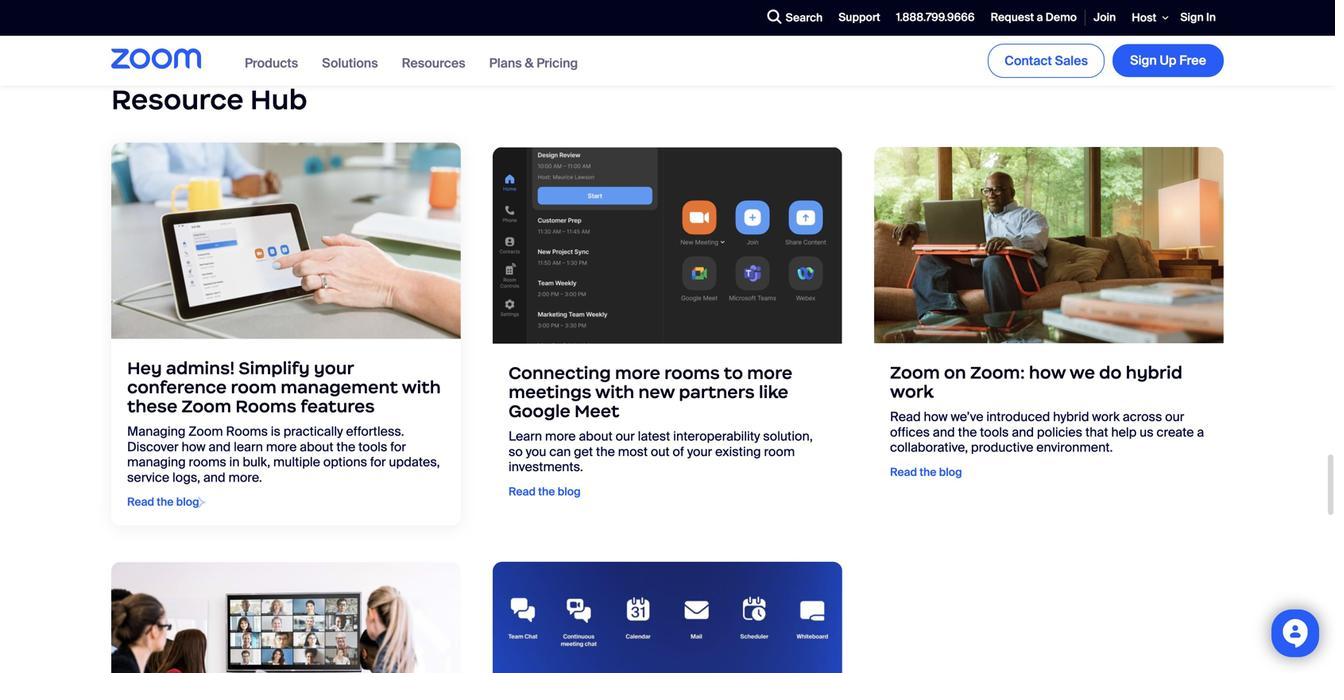 Task type: locate. For each thing, give the bounding box(es) containing it.
about down meet
[[579, 428, 613, 445]]

1 horizontal spatial blog
[[558, 485, 581, 499]]

rooms
[[665, 363, 720, 384], [189, 457, 226, 474]]

0 horizontal spatial rooms
[[189, 457, 226, 474]]

host button
[[1125, 0, 1173, 36]]

1 horizontal spatial rooms
[[665, 363, 720, 384]]

tools inside zoom on zoom: how we do hybrid work read how we've introduced hybrid work across our offices and the tools and policies that help us create a collaborative, productive environment.
[[981, 424, 1009, 441]]

hybrid
[[1127, 362, 1183, 384], [1054, 409, 1090, 426]]

work left across
[[1093, 409, 1120, 426]]

sign for sign up free
[[1131, 52, 1158, 69]]

read the blog down service on the left of page
[[127, 498, 199, 513]]

search image
[[768, 10, 782, 24]]

more up meet
[[615, 363, 661, 384]]

effortless.
[[346, 427, 404, 443]]

1.888.799.9666 link
[[889, 1, 983, 35]]

more inside hey admins! simplify your conference room management with these zoom rooms features managing zoom rooms is practically effortless. discover how and learn more about the tools for managing rooms in bulk, multiple options for updates, service logs, and more.
[[266, 442, 297, 459]]

our for hybrid
[[1166, 409, 1185, 426]]

a left the demo
[[1037, 10, 1044, 25]]

read the blog link down service on the left of page
[[127, 497, 199, 513]]

zoom left the learn
[[189, 427, 223, 443]]

rooms up is
[[236, 399, 297, 421]]

0 horizontal spatial how
[[182, 442, 206, 459]]

2 horizontal spatial read the blog
[[891, 465, 963, 480]]

the left the introduced
[[959, 424, 978, 441]]

read the blog for google
[[509, 485, 581, 499]]

resources
[[402, 55, 466, 71]]

products
[[245, 55, 298, 71]]

more right to
[[748, 363, 793, 384]]

1 horizontal spatial a
[[1198, 424, 1205, 441]]

how up logs,
[[182, 442, 206, 459]]

plans & pricing
[[490, 55, 578, 71]]

read down collaborative,
[[891, 465, 918, 480]]

about inside hey admins! simplify your conference room management with these zoom rooms features managing zoom rooms is practically effortless. discover how and learn more about the tools for managing rooms in bulk, multiple options for updates, service logs, and more.
[[300, 442, 334, 459]]

1 horizontal spatial hybrid
[[1127, 362, 1183, 384]]

zoom on zoom: how we do hybrid work image
[[875, 147, 1225, 344]]

connecting
[[509, 363, 611, 384]]

a right create
[[1198, 424, 1205, 441]]

0 vertical spatial a
[[1037, 10, 1044, 25]]

for down effortless.
[[370, 457, 386, 474]]

read the blog for we've
[[891, 465, 963, 480]]

you
[[526, 444, 547, 460]]

1 horizontal spatial about
[[579, 428, 613, 445]]

0 horizontal spatial sign
[[1131, 52, 1158, 69]]

read the blog link down collaborative,
[[891, 463, 963, 480]]

read the blog down investments.
[[509, 485, 581, 499]]

2 vertical spatial zoom
[[189, 427, 223, 443]]

how inside hey admins! simplify your conference room management with these zoom rooms features managing zoom rooms is practically effortless. discover how and learn more about the tools for managing rooms in bulk, multiple options for updates, service logs, and more.
[[182, 442, 206, 459]]

0 vertical spatial hybrid
[[1127, 362, 1183, 384]]

rooms inside connecting more rooms to more meetings with new partners like google meet learn more about our latest interoperability solution, so you can get the most out of your existing room investments.
[[665, 363, 720, 384]]

read the blog link down investments.
[[509, 483, 581, 500]]

blog for we've
[[940, 465, 963, 480]]

zoom left on
[[891, 362, 941, 384]]

learn
[[234, 442, 263, 459]]

contact
[[1005, 52, 1053, 69]]

across
[[1123, 409, 1163, 426]]

work
[[891, 381, 934, 403], [1093, 409, 1120, 426]]

blog down logs,
[[176, 498, 199, 513]]

multiple
[[273, 457, 320, 474]]

a inside zoom on zoom: how we do hybrid work read how we've introduced hybrid work across our offices and the tools and policies that help us create a collaborative, productive environment.
[[1198, 424, 1205, 441]]

0 horizontal spatial work
[[891, 381, 934, 403]]

the right get
[[596, 444, 615, 460]]

about right is
[[300, 442, 334, 459]]

zoom down admins!
[[182, 399, 232, 421]]

our left latest
[[616, 428, 635, 445]]

0 vertical spatial our
[[1166, 409, 1185, 426]]

0 horizontal spatial read the blog link
[[127, 497, 199, 513]]

and left the learn
[[209, 442, 231, 459]]

rooms inside hey admins! simplify your conference room management with these zoom rooms features managing zoom rooms is practically effortless. discover how and learn more about the tools for managing rooms in bulk, multiple options for updates, service logs, and more.
[[189, 457, 226, 474]]

room inside connecting more rooms to more meetings with new partners like google meet learn more about our latest interoperability solution, so you can get the most out of your existing room investments.
[[764, 444, 795, 460]]

work up offices
[[891, 381, 934, 403]]

a
[[1037, 10, 1044, 25], [1198, 424, 1205, 441]]

0 vertical spatial rooms
[[665, 363, 720, 384]]

help
[[1112, 424, 1137, 441]]

2 horizontal spatial blog
[[940, 465, 963, 480]]

0 vertical spatial zoom
[[891, 362, 941, 384]]

in
[[229, 457, 240, 474]]

read the blog down collaborative,
[[891, 465, 963, 480]]

0 horizontal spatial about
[[300, 442, 334, 459]]

read for zoom on zoom: how we do hybrid work
[[891, 465, 918, 480]]

sign
[[1181, 10, 1205, 25], [1131, 52, 1158, 69]]

rooms left is
[[226, 427, 268, 443]]

hybrid right do
[[1127, 362, 1183, 384]]

0 horizontal spatial for
[[370, 457, 386, 474]]

room
[[231, 380, 277, 402], [764, 444, 795, 460]]

to
[[724, 363, 744, 384]]

0 horizontal spatial our
[[616, 428, 635, 445]]

up
[[1160, 52, 1177, 69]]

investments.
[[509, 459, 584, 476]]

tools left updates,
[[359, 442, 388, 459]]

blog down collaborative,
[[940, 465, 963, 480]]

0 horizontal spatial blog
[[176, 498, 199, 513]]

search image
[[768, 10, 782, 24]]

in
[[1207, 10, 1217, 25]]

1 horizontal spatial work
[[1093, 409, 1120, 426]]

with
[[402, 380, 441, 402], [596, 382, 635, 403]]

1 horizontal spatial read the blog
[[509, 485, 581, 499]]

read down service on the left of page
[[127, 498, 154, 513]]

with up effortless.
[[402, 380, 441, 402]]

room right 'existing'
[[764, 444, 795, 460]]

1 vertical spatial sign
[[1131, 52, 1158, 69]]

resources button
[[402, 55, 466, 71]]

2 horizontal spatial read the blog link
[[891, 463, 963, 480]]

rooms left in
[[189, 457, 226, 474]]

the down features
[[337, 442, 356, 459]]

blog down investments.
[[558, 485, 581, 499]]

new
[[639, 382, 675, 403]]

1 horizontal spatial with
[[596, 382, 635, 403]]

1 horizontal spatial room
[[764, 444, 795, 460]]

0 horizontal spatial hybrid
[[1054, 409, 1090, 426]]

zoom inside zoom on zoom: how we do hybrid work read how we've introduced hybrid work across our offices and the tools and policies that help us create a collaborative, productive environment.
[[891, 362, 941, 384]]

zoom
[[891, 362, 941, 384], [182, 399, 232, 421], [189, 427, 223, 443]]

0 vertical spatial your
[[314, 361, 354, 383]]

0 horizontal spatial tools
[[359, 442, 388, 459]]

your inside hey admins! simplify your conference room management with these zoom rooms features managing zoom rooms is practically effortless. discover how and learn more about the tools for managing rooms in bulk, multiple options for updates, service logs, and more.
[[314, 361, 354, 383]]

resource hub
[[111, 82, 314, 117]]

plans
[[490, 55, 522, 71]]

1 horizontal spatial our
[[1166, 409, 1185, 426]]

read down investments.
[[509, 485, 536, 499]]

1 horizontal spatial tools
[[981, 424, 1009, 441]]

1 horizontal spatial your
[[688, 444, 713, 460]]

1 vertical spatial rooms
[[226, 427, 268, 443]]

for
[[391, 442, 406, 459], [370, 457, 386, 474]]

we
[[1070, 362, 1096, 384]]

your
[[314, 361, 354, 383], [688, 444, 713, 460]]

out
[[651, 444, 670, 460]]

our inside connecting more rooms to more meetings with new partners like google meet learn more about our latest interoperability solution, so you can get the most out of your existing room investments.
[[616, 428, 635, 445]]

hybrid up environment.
[[1054, 409, 1090, 426]]

do
[[1100, 362, 1122, 384]]

our inside zoom on zoom: how we do hybrid work read how we've introduced hybrid work across our offices and the tools and policies that help us create a collaborative, productive environment.
[[1166, 409, 1185, 426]]

0 horizontal spatial room
[[231, 380, 277, 402]]

request
[[991, 10, 1035, 25]]

1 vertical spatial your
[[688, 444, 713, 460]]

read
[[891, 409, 921, 426], [891, 465, 918, 480], [509, 485, 536, 499], [127, 498, 154, 513]]

0 horizontal spatial read the blog
[[127, 498, 199, 513]]

read for connecting more rooms to more meetings with new partners like google meet
[[509, 485, 536, 499]]

1 vertical spatial tools
[[359, 442, 388, 459]]

existing
[[716, 444, 761, 460]]

read the blog for rooms
[[127, 498, 199, 513]]

our right us
[[1166, 409, 1185, 426]]

0 vertical spatial how
[[1030, 362, 1066, 384]]

how
[[1030, 362, 1066, 384], [924, 409, 948, 426], [182, 442, 206, 459]]

the
[[959, 424, 978, 441], [337, 442, 356, 459], [596, 444, 615, 460], [920, 465, 937, 480], [539, 485, 555, 499], [157, 498, 174, 513]]

the inside zoom on zoom: how we do hybrid work read how we've introduced hybrid work across our offices and the tools and policies that help us create a collaborative, productive environment.
[[959, 424, 978, 441]]

how up collaborative,
[[924, 409, 948, 426]]

1 vertical spatial room
[[764, 444, 795, 460]]

0 vertical spatial tools
[[981, 424, 1009, 441]]

like
[[759, 382, 789, 403]]

2 vertical spatial how
[[182, 442, 206, 459]]

0 vertical spatial work
[[891, 381, 934, 403]]

is
[[271, 427, 281, 443]]

rooms left to
[[665, 363, 720, 384]]

read the blog
[[891, 465, 963, 480], [509, 485, 581, 499], [127, 498, 199, 513]]

room up is
[[231, 380, 277, 402]]

read the blog link for rooms
[[127, 497, 199, 513]]

0 horizontal spatial a
[[1037, 10, 1044, 25]]

sign in link
[[1173, 1, 1225, 35]]

1 vertical spatial our
[[616, 428, 635, 445]]

your up features
[[314, 361, 354, 383]]

interoperability
[[674, 428, 761, 445]]

can
[[550, 444, 571, 460]]

connecting more rooms to more meetings with new partners like google meet learn more about our latest interoperability solution, so you can get the most out of your existing room investments.
[[509, 363, 813, 476]]

the down service on the left of page
[[157, 498, 174, 513]]

0 vertical spatial sign
[[1181, 10, 1205, 25]]

with left "new"
[[596, 382, 635, 403]]

1 horizontal spatial sign
[[1181, 10, 1205, 25]]

management
[[281, 380, 398, 402]]

read up collaborative,
[[891, 409, 921, 426]]

environment.
[[1037, 439, 1114, 456]]

your inside connecting more rooms to more meetings with new partners like google meet learn more about our latest interoperability solution, so you can get the most out of your existing room investments.
[[688, 444, 713, 460]]

tools down zoom:
[[981, 424, 1009, 441]]

read the blog link for we've
[[891, 463, 963, 480]]

sign left up
[[1131, 52, 1158, 69]]

options
[[323, 457, 367, 474]]

zoom:
[[971, 362, 1026, 384]]

1 vertical spatial rooms
[[189, 457, 226, 474]]

more right the learn
[[266, 442, 297, 459]]

how left we
[[1030, 362, 1066, 384]]

1 vertical spatial a
[[1198, 424, 1205, 441]]

0 horizontal spatial your
[[314, 361, 354, 383]]

read the blog link for google
[[509, 483, 581, 500]]

sign inside "link"
[[1181, 10, 1205, 25]]

tools
[[981, 424, 1009, 441], [359, 442, 388, 459]]

we've
[[951, 409, 984, 426]]

these
[[127, 399, 178, 421]]

0 vertical spatial room
[[231, 380, 277, 402]]

1 horizontal spatial how
[[924, 409, 948, 426]]

and
[[933, 424, 956, 441], [1012, 424, 1035, 441], [209, 442, 231, 459], [203, 473, 226, 489]]

0 horizontal spatial with
[[402, 380, 441, 402]]

sign in
[[1181, 10, 1217, 25]]

discover
[[127, 442, 179, 459]]

updates,
[[389, 457, 440, 474]]

1 horizontal spatial read the blog link
[[509, 483, 581, 500]]

blog
[[940, 465, 963, 480], [558, 485, 581, 499], [176, 498, 199, 513]]

your right of
[[688, 444, 713, 460]]

for right options
[[391, 442, 406, 459]]

sign left 'in' on the top of page
[[1181, 10, 1205, 25]]



Task type: vqa. For each thing, say whether or not it's contained in the screenshot.
the leftmost the 'Read the blog'
yes



Task type: describe. For each thing, give the bounding box(es) containing it.
learn
[[509, 428, 542, 445]]

free
[[1180, 52, 1207, 69]]

1 vertical spatial zoom
[[182, 399, 232, 421]]

host
[[1133, 10, 1157, 25]]

introduced
[[987, 409, 1051, 426]]

search
[[786, 10, 823, 25]]

partners
[[679, 382, 755, 403]]

support link
[[831, 1, 889, 35]]

admins!
[[166, 361, 235, 383]]

on
[[945, 362, 967, 384]]

the down investments.
[[539, 485, 555, 499]]

hey admins! simplify your conference room management with these zoom rooms features image
[[111, 146, 461, 342]]

request a demo link
[[983, 1, 1086, 35]]

more.
[[229, 473, 262, 489]]

with inside hey admins! simplify your conference room management with these zoom rooms features managing zoom rooms is practically effortless. discover how and learn more about the tools for managing rooms in bulk, multiple options for updates, service logs, and more.
[[402, 380, 441, 402]]

google
[[509, 401, 571, 422]]

and right offices
[[933, 424, 956, 441]]

hey
[[127, 361, 162, 383]]

productive
[[972, 439, 1034, 456]]

zoom on zoom: how we do hybrid work read how we've introduced hybrid work across our offices and the tools and policies that help us create a collaborative, productive environment.
[[891, 362, 1205, 456]]

2 horizontal spatial how
[[1030, 362, 1066, 384]]

conference
[[127, 380, 227, 402]]

solutions
[[322, 55, 378, 71]]

blog for rooms
[[176, 498, 199, 513]]

resource
[[111, 82, 244, 117]]

more down google
[[545, 428, 576, 445]]

bulk,
[[243, 457, 270, 474]]

managing
[[127, 427, 186, 443]]

get
[[574, 444, 593, 460]]

meetings
[[509, 382, 592, 403]]

latest
[[638, 428, 671, 445]]

sales
[[1056, 52, 1089, 69]]

policies
[[1038, 424, 1083, 441]]

blog for google
[[558, 485, 581, 499]]

1 horizontal spatial for
[[391, 442, 406, 459]]

hub
[[250, 82, 307, 117]]

0 vertical spatial rooms
[[236, 399, 297, 421]]

contact sales
[[1005, 52, 1089, 69]]

demo
[[1046, 10, 1078, 25]]

us
[[1140, 424, 1154, 441]]

create
[[1157, 424, 1195, 441]]

products button
[[245, 55, 298, 71]]

solutions button
[[322, 55, 378, 71]]

sign up free
[[1131, 52, 1207, 69]]

about inside connecting more rooms to more meetings with new partners like google meet learn more about our latest interoperability solution, so you can get the most out of your existing room investments.
[[579, 428, 613, 445]]

read for hey admins! simplify your conference room management with these zoom rooms features
[[127, 498, 154, 513]]

the down collaborative,
[[920, 465, 937, 480]]

1 vertical spatial hybrid
[[1054, 409, 1090, 426]]

the inside hey admins! simplify your conference room management with these zoom rooms features managing zoom rooms is practically effortless. discover how and learn more about the tools for managing rooms in bulk, multiple options for updates, service logs, and more.
[[337, 442, 356, 459]]

with inside connecting more rooms to more meetings with new partners like google meet learn more about our latest interoperability solution, so you can get the most out of your existing room investments.
[[596, 382, 635, 403]]

join link
[[1086, 1, 1125, 35]]

pricing
[[537, 55, 578, 71]]

features
[[301, 399, 375, 421]]

support
[[839, 10, 881, 25]]

and left in
[[203, 473, 226, 489]]

practically
[[284, 427, 343, 443]]

meet
[[575, 401, 620, 422]]

request a demo
[[991, 10, 1078, 25]]

simplify
[[239, 361, 310, 383]]

room inside hey admins! simplify your conference room management with these zoom rooms features managing zoom rooms is practically effortless. discover how and learn more about the tools for managing rooms in bulk, multiple options for updates, service logs, and more.
[[231, 380, 277, 402]]

our for with
[[616, 428, 635, 445]]

sign up free link
[[1113, 44, 1225, 77]]

connecting more rooms to more meetings with new partners like google meet image
[[493, 147, 843, 344]]

logs,
[[173, 473, 200, 489]]

plans & pricing link
[[490, 55, 578, 71]]

service
[[127, 473, 170, 489]]

contact sales link
[[989, 44, 1105, 78]]

the inside connecting more rooms to more meetings with new partners like google meet learn more about our latest interoperability solution, so you can get the most out of your existing room investments.
[[596, 444, 615, 460]]

offices
[[891, 424, 930, 441]]

read inside zoom on zoom: how we do hybrid work read how we've introduced hybrid work across our offices and the tools and policies that help us create a collaborative, productive environment.
[[891, 409, 921, 426]]

1 vertical spatial work
[[1093, 409, 1120, 426]]

that
[[1086, 424, 1109, 441]]

and left policies
[[1012, 424, 1035, 441]]

join
[[1094, 10, 1117, 25]]

solution,
[[764, 428, 813, 445]]

hey admins! simplify your conference room management with these zoom rooms features managing zoom rooms is practically effortless. discover how and learn more about the tools for managing rooms in bulk, multiple options for updates, service logs, and more.
[[127, 361, 441, 489]]

&
[[525, 55, 534, 71]]

so
[[509, 444, 523, 460]]

zoom logo image
[[111, 48, 201, 69]]

1.888.799.9666
[[897, 10, 975, 25]]

managing
[[127, 457, 186, 474]]

tools inside hey admins! simplify your conference room management with these zoom rooms features managing zoom rooms is practically effortless. discover how and learn more about the tools for managing rooms in bulk, multiple options for updates, service logs, and more.
[[359, 442, 388, 459]]

sign for sign in
[[1181, 10, 1205, 25]]

12 zoom platform hybrid work features you may be missing out on image
[[493, 562, 843, 674]]

collaborative,
[[891, 439, 969, 456]]

most
[[618, 444, 648, 460]]

conference rooms aren't dead, they're actually now more inclusive in the hybrid age image
[[111, 562, 461, 674]]

of
[[673, 444, 685, 460]]

1 vertical spatial how
[[924, 409, 948, 426]]



